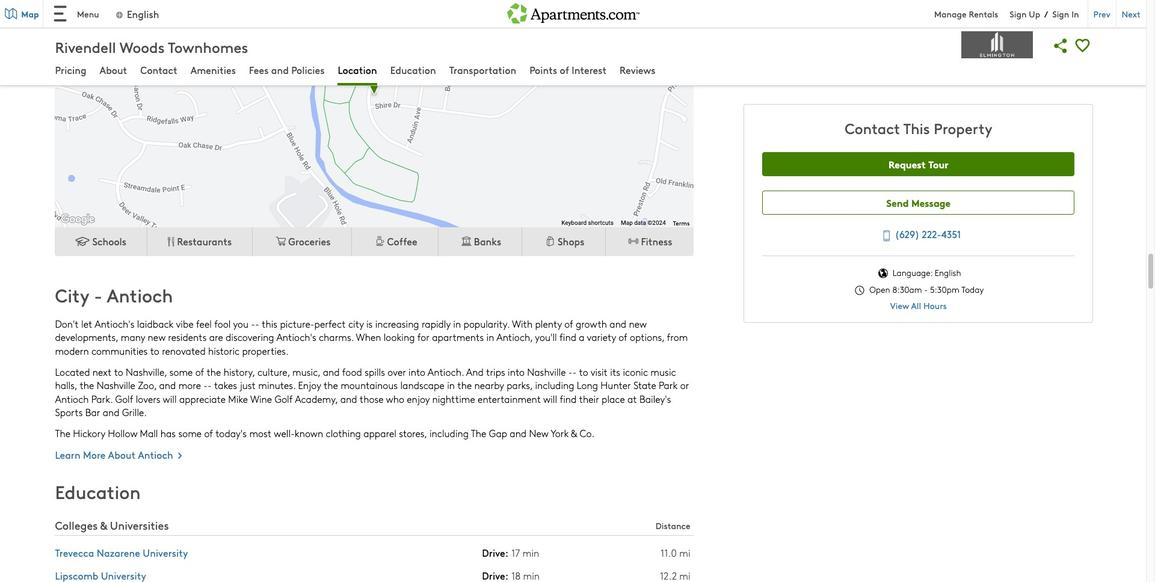 Task type: locate. For each thing, give the bounding box(es) containing it.
and left the food
[[323, 366, 340, 378]]

many
[[121, 331, 145, 344]]

perfect
[[314, 318, 346, 330]]

1 vertical spatial min
[[523, 570, 540, 582]]

of right plenty
[[565, 318, 573, 330]]

1 horizontal spatial nashville
[[527, 366, 566, 378]]

groceries button
[[253, 227, 352, 256]]

over
[[388, 366, 406, 378]]

0 vertical spatial min
[[523, 547, 539, 559]]

property management company logo image
[[961, 31, 1033, 58]]

rivendell
[[55, 36, 116, 56]]

to up nashville,
[[150, 345, 159, 357]]

colleges & universities
[[55, 518, 169, 533]]

0 horizontal spatial including
[[430, 428, 469, 440]]

and right fees
[[271, 63, 289, 76]]

english link
[[115, 7, 159, 20]]

send
[[887, 195, 909, 209]]

1 vertical spatial including
[[430, 428, 469, 440]]

grille.
[[122, 406, 147, 419]]

in up apartments
[[453, 318, 461, 330]]

mi right 12.2
[[679, 570, 690, 582]]

& right colleges on the bottom of the page
[[100, 518, 107, 533]]

education right location
[[390, 63, 436, 76]]

antioch down the mall
[[138, 448, 173, 461]]

antioch up laidback on the left bottom
[[107, 283, 173, 307]]

city
[[348, 318, 364, 330]]

antioch's down picture-
[[276, 331, 316, 344]]

next
[[1122, 8, 1141, 20]]

min right 17
[[523, 547, 539, 559]]

the down located
[[80, 379, 94, 392]]

0 horizontal spatial the
[[55, 428, 70, 440]]

1 vertical spatial antioch
[[55, 393, 89, 405]]

mi
[[679, 547, 690, 559], [679, 570, 690, 582]]

find
[[560, 331, 576, 344], [560, 393, 577, 405]]

mi for 11.0 mi
[[679, 547, 690, 559]]

0 vertical spatial some
[[169, 366, 193, 378]]

0 horizontal spatial golf
[[115, 393, 133, 405]]

will right the lovers on the left of page
[[163, 393, 177, 405]]

1 will from the left
[[163, 393, 177, 405]]

shops button
[[522, 227, 606, 256]]

those
[[360, 393, 384, 405]]

1 the from the left
[[55, 428, 70, 440]]

open
[[870, 284, 890, 295]]

the
[[207, 366, 221, 378], [80, 379, 94, 392], [324, 379, 338, 392], [458, 379, 472, 392]]

0 horizontal spatial sign
[[1010, 8, 1027, 20]]

find left a
[[560, 331, 576, 344]]

1 horizontal spatial to
[[150, 345, 159, 357]]

1 horizontal spatial into
[[508, 366, 525, 378]]

1 vertical spatial mi
[[679, 570, 690, 582]]

in down popularity.
[[487, 331, 494, 344]]

hunter
[[601, 379, 631, 392]]

0 horizontal spatial nashville
[[97, 379, 135, 392]]

will
[[163, 393, 177, 405], [543, 393, 557, 405]]

woods
[[120, 36, 165, 56]]

terms
[[673, 219, 690, 227]]

the left gap
[[471, 428, 486, 440]]

some
[[169, 366, 193, 378], [178, 428, 202, 440]]

1 horizontal spatial the
[[471, 428, 486, 440]]

in up the nighttime
[[447, 379, 455, 392]]

prev
[[1094, 8, 1111, 20]]

0 vertical spatial map
[[21, 8, 39, 20]]

and right gap
[[510, 428, 527, 440]]

0 vertical spatial contact
[[140, 63, 177, 76]]

english up "5:30pm" in the right of the page
[[935, 267, 961, 279]]

map for map
[[21, 8, 39, 20]]

location
[[338, 63, 377, 76]]

let
[[81, 318, 92, 330]]

spills
[[365, 366, 385, 378]]

you'll
[[535, 331, 557, 344]]

map for map data ©2024
[[621, 220, 633, 226]]

visit
[[591, 366, 608, 378]]

some right has at the left
[[178, 428, 202, 440]]

0 horizontal spatial education
[[55, 479, 141, 504]]

into up parks,
[[508, 366, 525, 378]]

for
[[417, 331, 430, 344]]

parks,
[[507, 379, 533, 392]]

minutes.
[[258, 379, 296, 392]]

the up learn
[[55, 428, 70, 440]]

tour
[[929, 157, 949, 171]]

1 horizontal spatial antioch's
[[276, 331, 316, 344]]

including left the long
[[535, 379, 574, 392]]

up
[[1029, 8, 1040, 20]]

language:
[[893, 267, 933, 279]]

1 horizontal spatial golf
[[275, 393, 293, 405]]

rapidly
[[422, 318, 451, 330]]

1 vertical spatial map
[[621, 220, 633, 226]]

antioch up the sports
[[55, 393, 89, 405]]

antioch inside "located next to nashville, some of the history, culture, music, and food spills over into antioch. and trips into nashville -- to visit its iconic music halls, the nashville zoo, and more -- takes just minutes. enjoy the mountainous landscape in the nearby parks, including long hunter state park or antioch park. golf lovers will appreciate mike wine golf academy, and those who enjoy nighttime entertainment will find their place at bailey's sports bar and grille."
[[55, 393, 89, 405]]

learn more about antioch link
[[55, 448, 185, 461]]

mountainous
[[341, 379, 398, 392]]

discovering
[[226, 331, 274, 344]]

0 vertical spatial antioch
[[107, 283, 173, 307]]

looking
[[384, 331, 415, 344]]

and inside button
[[271, 63, 289, 76]]

distance
[[656, 520, 690, 532]]

menu
[[77, 8, 99, 20]]

contact left the this
[[845, 118, 900, 138]]

english up woods
[[127, 7, 159, 20]]

wine
[[250, 393, 272, 405]]

1 horizontal spatial education
[[390, 63, 436, 76]]

1 horizontal spatial sign
[[1053, 8, 1069, 20]]

contact down rivendell woods townhomes
[[140, 63, 177, 76]]

including inside "located next to nashville, some of the history, culture, music, and food spills over into antioch. and trips into nashville -- to visit its iconic music halls, the nashville zoo, and more -- takes just minutes. enjoy the mountainous landscape in the nearby parks, including long hunter state park or antioch park. golf lovers will appreciate mike wine golf academy, and those who enjoy nighttime entertainment will find their place at bailey's sports bar and grille."
[[535, 379, 574, 392]]

min right 18
[[523, 570, 540, 582]]

who
[[386, 393, 404, 405]]

to up the long
[[579, 366, 588, 378]]

1 horizontal spatial including
[[535, 379, 574, 392]]

1 horizontal spatial &
[[571, 428, 577, 440]]

1 find from the top
[[560, 331, 576, 344]]

222-
[[922, 227, 942, 241]]

0 horizontal spatial into
[[409, 366, 425, 378]]

0 vertical spatial find
[[560, 331, 576, 344]]

this
[[262, 318, 277, 330]]

map left data
[[621, 220, 633, 226]]

1 vertical spatial contact
[[845, 118, 900, 138]]

of right points
[[560, 63, 569, 76]]

0 horizontal spatial &
[[100, 518, 107, 533]]

1 vertical spatial new
[[148, 331, 165, 344]]

map
[[21, 8, 39, 20], [621, 220, 633, 226]]

& left co.
[[571, 428, 577, 440]]

(629) 222-4351 link
[[876, 226, 961, 244]]

1 mi from the top
[[679, 547, 690, 559]]

manage rentals link
[[934, 8, 1010, 20]]

0 vertical spatial english
[[127, 7, 159, 20]]

popularity.
[[464, 318, 510, 330]]

communities
[[91, 345, 148, 357]]

about
[[100, 63, 127, 76], [108, 448, 135, 461]]

0 horizontal spatial new
[[148, 331, 165, 344]]

share listing image
[[1050, 35, 1072, 57]]

enjoy
[[407, 393, 430, 405]]

to inside don't let antioch's laidback vibe feel fool you -- this picture-perfect city is increasing rapidly in popularity. with plenty of growth and new developments, many new residents are discovering antioch's charms. when looking for apartments in antioch, you'll find a variety of options, from modern communities to renovated historic properties.
[[150, 345, 159, 357]]

2 mi from the top
[[679, 570, 690, 582]]

golf down minutes. on the bottom left
[[275, 393, 293, 405]]

menu button
[[43, 0, 109, 28]]

0 vertical spatial nashville
[[527, 366, 566, 378]]

and left "those"
[[340, 393, 357, 405]]

find left their
[[560, 393, 577, 405]]

0 horizontal spatial antioch's
[[95, 318, 135, 330]]

the up academy,
[[324, 379, 338, 392]]

of up more at the bottom of page
[[195, 366, 204, 378]]

nearby
[[475, 379, 504, 392]]

2 vertical spatial in
[[447, 379, 455, 392]]

1 vertical spatial nashville
[[97, 379, 135, 392]]

new up options,
[[629, 318, 647, 330]]

12.2
[[660, 570, 677, 582]]

the
[[55, 428, 70, 440], [471, 428, 486, 440]]

0 horizontal spatial will
[[163, 393, 177, 405]]

request tour button
[[763, 152, 1075, 176]]

0 vertical spatial including
[[535, 379, 574, 392]]

1 sign from the left
[[1010, 8, 1027, 20]]

send message button
[[763, 191, 1075, 215]]

1 horizontal spatial english
[[935, 267, 961, 279]]

some up more at the bottom of page
[[169, 366, 193, 378]]

1 horizontal spatial new
[[629, 318, 647, 330]]

1 horizontal spatial map
[[621, 220, 633, 226]]

historic
[[208, 345, 240, 357]]

about down 'hollow'
[[108, 448, 135, 461]]

including down the nighttime
[[430, 428, 469, 440]]

in inside "located next to nashville, some of the history, culture, music, and food spills over into antioch. and trips into nashville -- to visit its iconic music halls, the nashville zoo, and more -- takes just minutes. enjoy the mountainous landscape in the nearby parks, including long hunter state park or antioch park. golf lovers will appreciate mike wine golf academy, and those who enjoy nighttime entertainment will find their place at bailey's sports bar and grille."
[[447, 379, 455, 392]]

open 8:30am - 5:30pm today
[[867, 284, 984, 295]]

about down rivendell
[[100, 63, 127, 76]]

new down laidback on the left bottom
[[148, 331, 165, 344]]

trevecca nazarene university link
[[55, 547, 188, 560]]

map left the menu button at the left top of page
[[21, 8, 39, 20]]

(629)
[[895, 227, 920, 241]]

0 horizontal spatial contact
[[140, 63, 177, 76]]

antioch's up many
[[95, 318, 135, 330]]

sign left in
[[1053, 8, 1069, 20]]

place
[[602, 393, 625, 405]]

1 vertical spatial education
[[55, 479, 141, 504]]

some inside "located next to nashville, some of the history, culture, music, and food spills over into antioch. and trips into nashville -- to visit its iconic music halls, the nashville zoo, and more -- takes just minutes. enjoy the mountainous landscape in the nearby parks, including long hunter state park or antioch park. golf lovers will appreciate mike wine golf academy, and those who enjoy nighttime entertainment will find their place at bailey's sports bar and grille."
[[169, 366, 193, 378]]

education
[[390, 63, 436, 76], [55, 479, 141, 504]]

2 will from the left
[[543, 393, 557, 405]]

schools button
[[55, 227, 147, 256]]

into up landscape
[[409, 366, 425, 378]]

2 the from the left
[[471, 428, 486, 440]]

and up variety
[[610, 318, 626, 330]]

to right next
[[114, 366, 123, 378]]

0 vertical spatial about
[[100, 63, 127, 76]]

banks
[[474, 235, 501, 248]]

sign left up
[[1010, 8, 1027, 20]]

2 find from the top
[[560, 393, 577, 405]]

antioch.
[[428, 366, 464, 378]]

shortcuts
[[588, 220, 614, 226]]

0 horizontal spatial map
[[21, 8, 39, 20]]

and
[[271, 63, 289, 76], [610, 318, 626, 330], [323, 366, 340, 378], [159, 379, 176, 392], [340, 393, 357, 405], [103, 406, 119, 419], [510, 428, 527, 440]]

message
[[912, 195, 951, 209]]

1 horizontal spatial will
[[543, 393, 557, 405]]

contact for contact this property
[[845, 118, 900, 138]]

mi right 11.0 at the right
[[679, 547, 690, 559]]

don't let antioch's laidback vibe feel fool you -- this picture-perfect city is increasing rapidly in popularity. with plenty of growth and new developments, many new residents are discovering antioch's charms. when looking for apartments in antioch, you'll find a variety of options, from modern communities to renovated historic properties.
[[55, 318, 688, 357]]

picture-
[[280, 318, 314, 330]]

nashville up parks,
[[527, 366, 566, 378]]

0 horizontal spatial english
[[127, 7, 159, 20]]

golf up grille.
[[115, 393, 133, 405]]

is
[[366, 318, 373, 330]]

0 vertical spatial &
[[571, 428, 577, 440]]

0 vertical spatial mi
[[679, 547, 690, 559]]

hickory
[[73, 428, 105, 440]]

are
[[209, 331, 223, 344]]

&
[[571, 428, 577, 440], [100, 518, 107, 533]]

2 into from the left
[[508, 366, 525, 378]]

and inside don't let antioch's laidback vibe feel fool you -- this picture-perfect city is increasing rapidly in popularity. with plenty of growth and new developments, many new residents are discovering antioch's charms. when looking for apartments in antioch, you'll find a variety of options, from modern communities to renovated historic properties.
[[610, 318, 626, 330]]

1 horizontal spatial contact
[[845, 118, 900, 138]]

in
[[453, 318, 461, 330], [487, 331, 494, 344], [447, 379, 455, 392]]

nashville down next
[[97, 379, 135, 392]]

will up york
[[543, 393, 557, 405]]

1 vertical spatial find
[[560, 393, 577, 405]]

education up colleges & universities
[[55, 479, 141, 504]]

contact for "contact" "button"
[[140, 63, 177, 76]]

coffee button
[[352, 227, 438, 256]]

0 vertical spatial education
[[390, 63, 436, 76]]



Task type: describe. For each thing, give the bounding box(es) containing it.
find inside don't let antioch's laidback vibe feel fool you -- this picture-perfect city is increasing rapidly in popularity. with plenty of growth and new developments, many new residents are discovering antioch's charms. when looking for apartments in antioch, you'll find a variety of options, from modern communities to renovated historic properties.
[[560, 331, 576, 344]]

manage rentals sign up / sign in
[[934, 8, 1079, 20]]

12.2 mi
[[660, 570, 690, 582]]

11.0 mi
[[661, 547, 690, 559]]

of left today's
[[204, 428, 213, 440]]

keyboard shortcuts button
[[562, 219, 614, 227]]

academy,
[[295, 393, 338, 405]]

apartments
[[432, 331, 484, 344]]

mi for 12.2 mi
[[679, 570, 690, 582]]

keyboard shortcuts
[[562, 220, 614, 226]]

1 vertical spatial about
[[108, 448, 135, 461]]

min inside drive: 17 min
[[523, 547, 539, 559]]

5:30pm
[[930, 284, 960, 295]]

amenities
[[191, 63, 236, 76]]

banks button
[[438, 227, 522, 256]]

feel
[[196, 318, 212, 330]]

nazarene
[[97, 547, 140, 560]]

fees and policies button
[[249, 63, 325, 79]]

reviews
[[620, 63, 656, 76]]

takes
[[214, 379, 237, 392]]

1 vertical spatial &
[[100, 518, 107, 533]]

more
[[83, 448, 106, 461]]

today
[[962, 284, 984, 295]]

map region
[[0, 0, 845, 344]]

zoo,
[[138, 379, 157, 392]]

residents
[[168, 331, 207, 344]]

next
[[93, 366, 112, 378]]

and down "park."
[[103, 406, 119, 419]]

2 golf from the left
[[275, 393, 293, 405]]

11.0
[[661, 547, 677, 559]]

1 vertical spatial in
[[487, 331, 494, 344]]

request tour
[[889, 157, 949, 171]]

hollow
[[108, 428, 137, 440]]

keyboard
[[562, 220, 587, 226]]

long
[[577, 379, 598, 392]]

policies
[[291, 63, 325, 76]]

2 horizontal spatial to
[[579, 366, 588, 378]]

developments,
[[55, 331, 118, 344]]

drive:
[[482, 547, 509, 560]]

music,
[[292, 366, 320, 378]]

points of interest button
[[530, 63, 607, 79]]

location button
[[338, 63, 377, 79]]

located
[[55, 366, 90, 378]]

today's
[[216, 428, 247, 440]]

bar
[[85, 406, 100, 419]]

the up takes
[[207, 366, 221, 378]]

contact button
[[140, 63, 177, 79]]

all
[[911, 300, 921, 312]]

don't
[[55, 318, 79, 330]]

apartments.com logo image
[[507, 0, 639, 23]]

increasing
[[375, 318, 419, 330]]

2 sign from the left
[[1053, 8, 1069, 20]]

google image
[[58, 212, 98, 227]]

bailey's
[[640, 393, 671, 405]]

co.
[[580, 428, 595, 440]]

find inside "located next to nashville, some of the history, culture, music, and food spills over into antioch. and trips into nashville -- to visit its iconic music halls, the nashville zoo, and more -- takes just minutes. enjoy the mountainous landscape in the nearby parks, including long hunter state park or antioch park. golf lovers will appreciate mike wine golf academy, and those who enjoy nighttime entertainment will find their place at bailey's sports bar and grille."
[[560, 393, 577, 405]]

0 vertical spatial antioch's
[[95, 318, 135, 330]]

prev link
[[1088, 0, 1116, 28]]

education button
[[390, 63, 436, 79]]

1 vertical spatial english
[[935, 267, 961, 279]]

1 golf from the left
[[115, 393, 133, 405]]

1 vertical spatial some
[[178, 428, 202, 440]]

0 horizontal spatial to
[[114, 366, 123, 378]]

plenty
[[535, 318, 562, 330]]

city
[[55, 283, 89, 307]]

transportation
[[449, 63, 516, 76]]

coffee
[[387, 235, 417, 248]]

entertainment
[[478, 393, 541, 405]]

fool
[[214, 318, 231, 330]]

next link
[[1116, 0, 1146, 28]]

its
[[610, 366, 620, 378]]

park.
[[91, 393, 113, 405]]

laidback
[[137, 318, 174, 330]]

modern
[[55, 345, 89, 357]]

0 vertical spatial in
[[453, 318, 461, 330]]

map data ©2024
[[621, 220, 666, 226]]

york
[[551, 428, 569, 440]]

well-
[[274, 428, 295, 440]]

music
[[651, 366, 676, 378]]

at
[[628, 393, 637, 405]]

sign up link
[[1010, 8, 1040, 20]]

halls,
[[55, 379, 77, 392]]

of right variety
[[619, 331, 627, 344]]

language: english
[[891, 267, 961, 279]]

1 vertical spatial antioch's
[[276, 331, 316, 344]]

restaurants button
[[147, 227, 253, 256]]

the down and
[[458, 379, 472, 392]]

learn
[[55, 448, 80, 461]]

trips
[[486, 366, 505, 378]]

1 into from the left
[[409, 366, 425, 378]]

mall
[[140, 428, 158, 440]]

property
[[934, 118, 993, 138]]

enjoy
[[298, 379, 321, 392]]

shops
[[558, 235, 585, 248]]

more
[[179, 379, 201, 392]]

0 vertical spatial new
[[629, 318, 647, 330]]

fitness button
[[606, 227, 694, 256]]

of inside "located next to nashville, some of the history, culture, music, and food spills over into antioch. and trips into nashville -- to visit its iconic music halls, the nashville zoo, and more -- takes just minutes. enjoy the mountainous landscape in the nearby parks, including long hunter state park or antioch park. golf lovers will appreciate mike wine golf academy, and those who enjoy nighttime entertainment will find their place at bailey's sports bar and grille."
[[195, 366, 204, 378]]

university
[[143, 547, 188, 560]]

and right zoo,
[[159, 379, 176, 392]]

reviews button
[[620, 63, 656, 79]]

rivendell woods townhomes
[[55, 36, 248, 56]]

trevecca nazarene university
[[55, 547, 188, 560]]

rentals
[[969, 8, 999, 20]]

view
[[890, 300, 909, 312]]

of inside button
[[560, 63, 569, 76]]

vibe
[[176, 318, 194, 330]]

has
[[161, 428, 176, 440]]

in
[[1072, 8, 1079, 20]]

culture,
[[257, 366, 290, 378]]

new
[[529, 428, 549, 440]]

gap
[[489, 428, 507, 440]]

just
[[240, 379, 256, 392]]

2 vertical spatial antioch
[[138, 448, 173, 461]]

contact this property
[[845, 118, 993, 138]]

nighttime
[[432, 393, 475, 405]]



Task type: vqa. For each thing, say whether or not it's contained in the screenshot.
the 'Property'
yes



